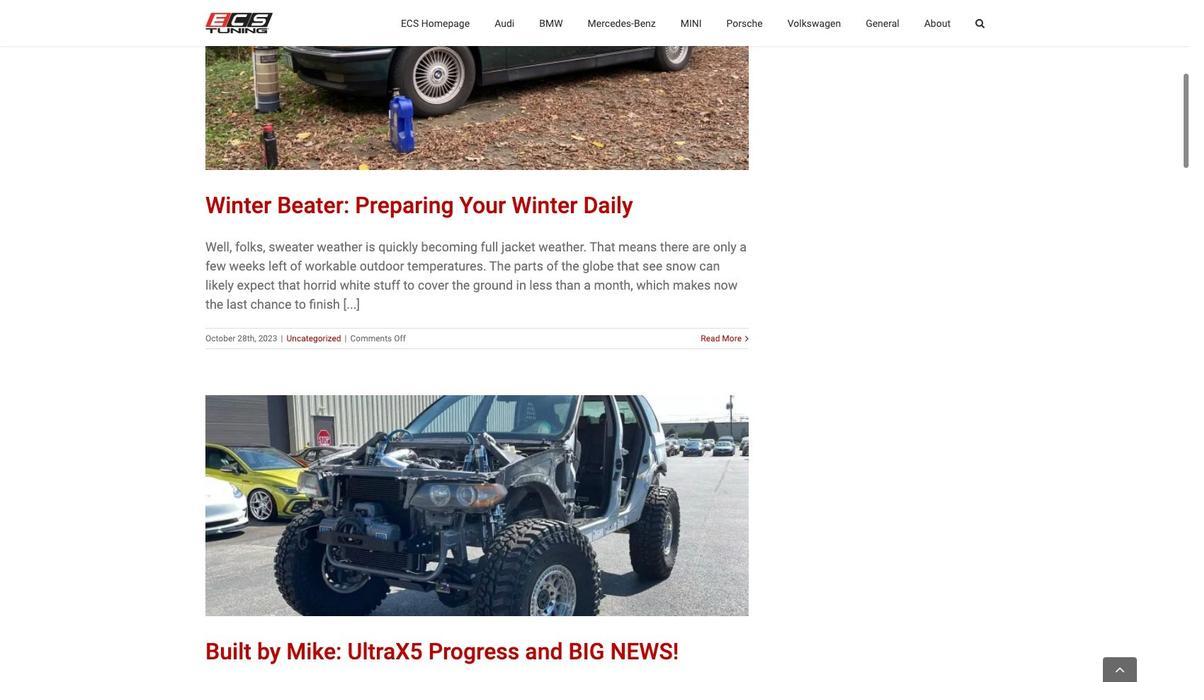 Task type: describe. For each thing, give the bounding box(es) containing it.
winter beater: preparing your winter daily image
[[206, 0, 749, 170]]

built by mike: ultrax5 progress and big news! image
[[206, 395, 749, 616]]

ecs tuning logo image
[[206, 13, 273, 33]]



Task type: vqa. For each thing, say whether or not it's contained in the screenshot.
Winter Beater: Preparing Your Winter Daily image
yes



